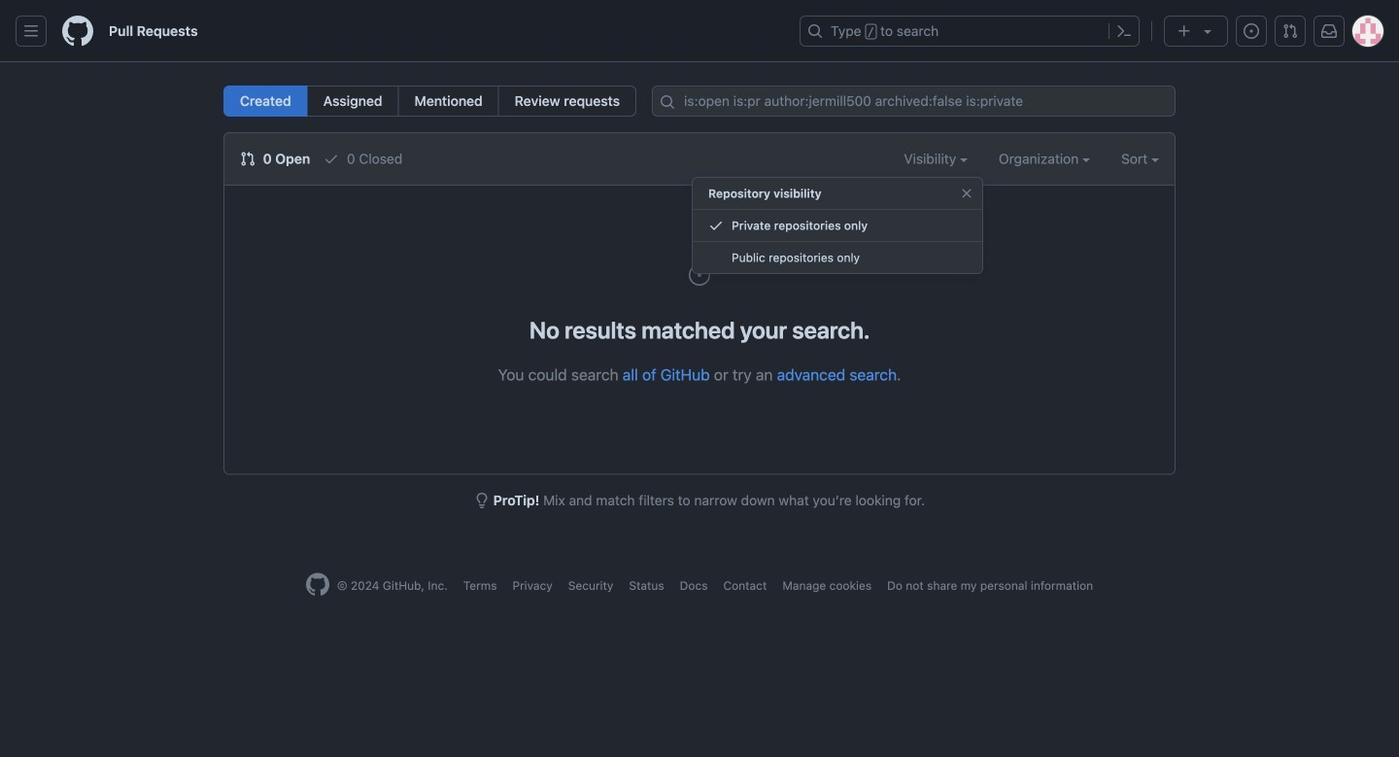 Task type: describe. For each thing, give the bounding box(es) containing it.
git pull request image
[[1283, 23, 1299, 39]]

homepage image
[[62, 16, 93, 47]]

light bulb image
[[474, 493, 490, 508]]

triangle down image
[[1200, 23, 1216, 39]]

1 horizontal spatial check image
[[709, 218, 724, 233]]

command palette image
[[1117, 23, 1132, 39]]

0 horizontal spatial check image
[[324, 151, 339, 167]]

homepage image
[[306, 573, 329, 596]]

search image
[[660, 94, 676, 110]]



Task type: vqa. For each thing, say whether or not it's contained in the screenshot.
'Search all issues' 'text field'
yes



Task type: locate. For each thing, give the bounding box(es) containing it.
0 vertical spatial issue opened image
[[1244, 23, 1260, 39]]

check image
[[324, 151, 339, 167], [709, 218, 724, 233]]

1 horizontal spatial issue opened image
[[1244, 23, 1260, 39]]

0 horizontal spatial issue opened image
[[688, 263, 711, 287]]

Search all issues text field
[[652, 86, 1176, 117]]

pull requests element
[[224, 86, 637, 117]]

notifications image
[[1322, 23, 1337, 39]]

1 vertical spatial check image
[[709, 218, 724, 233]]

close menu image
[[959, 186, 975, 201]]

Issues search field
[[652, 86, 1176, 117]]

plus image
[[1177, 23, 1193, 39]]

git pull request image
[[240, 151, 256, 167]]

issue opened image
[[1244, 23, 1260, 39], [688, 263, 711, 287]]

0 vertical spatial check image
[[324, 151, 339, 167]]

1 vertical spatial issue opened image
[[688, 263, 711, 287]]



